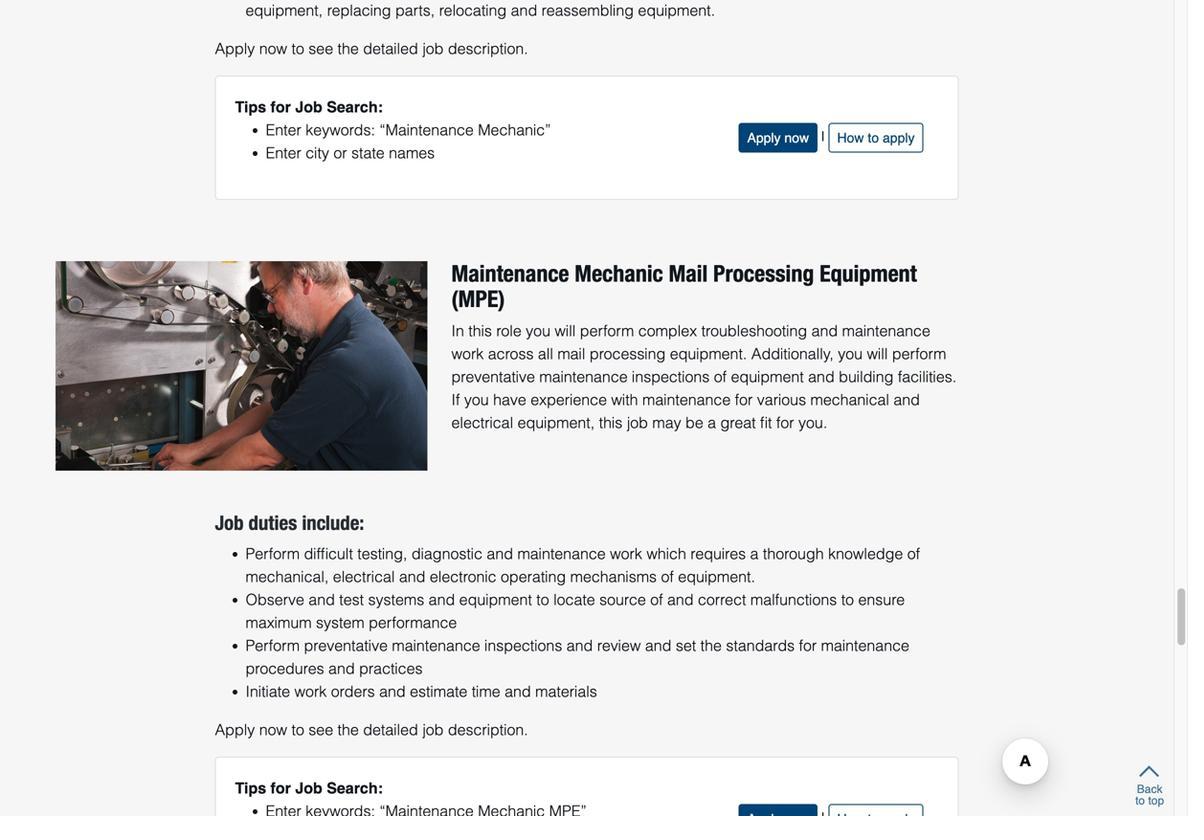 Task type: describe. For each thing, give the bounding box(es) containing it.
electronic
[[430, 568, 497, 586]]

ensure
[[859, 591, 905, 609]]

maintenance down ensure
[[821, 637, 910, 655]]

across
[[488, 345, 534, 363]]

of down the which
[[661, 568, 674, 586]]

1 see from the top
[[309, 40, 333, 57]]

knowledge
[[828, 545, 903, 563]]

estimate
[[410, 683, 468, 701]]

and up systems
[[399, 568, 426, 586]]

review
[[597, 637, 641, 655]]

1 enter from the top
[[266, 121, 302, 139]]

1 perform from the top
[[246, 545, 300, 563]]

job inside the maintenance mechanic mail processing equipment (mpe) in this role you will perform complex troubleshooting and maintenance work across all mail processing equipment. additionally, you will perform preventative maintenance inspections of equipment and building facilities. if you have experience with maintenance for various mechanical and electrical equipment, this job may be a great fit for you.
[[627, 414, 648, 432]]

1 horizontal spatial will
[[867, 345, 888, 363]]

practices
[[359, 660, 423, 678]]

|
[[822, 129, 825, 144]]

2 vertical spatial job
[[422, 721, 444, 739]]

with
[[611, 391, 638, 409]]

if
[[452, 391, 460, 409]]

inspections inside the maintenance mechanic mail processing equipment (mpe) in this role you will perform complex troubleshooting and maintenance work across all mail processing equipment. additionally, you will perform preventative maintenance inspections of equipment and building facilities. if you have experience with maintenance for various mechanical and electrical equipment, this job may be a great fit for you.
[[632, 368, 710, 386]]

maintenance mechanic mail processing equipment (mpe) in this role you will perform complex troubleshooting and maintenance work across all mail processing equipment. additionally, you will perform preventative maintenance inspections of equipment and building facilities. if you have experience with maintenance for various mechanical and electrical equipment, this job may be a great fit for you.
[[452, 260, 957, 432]]

equipment. inside the maintenance mechanic mail processing equipment (mpe) in this role you will perform complex troubleshooting and maintenance work across all mail processing equipment. additionally, you will perform preventative maintenance inspections of equipment and building facilities. if you have experience with maintenance for various mechanical and electrical equipment, this job may be a great fit for you.
[[670, 345, 747, 363]]

and right time
[[505, 683, 531, 701]]

or
[[334, 144, 347, 162]]

fit
[[760, 414, 772, 432]]

and up orders on the bottom left of page
[[329, 660, 355, 678]]

state
[[351, 144, 385, 162]]

to inside back to top
[[1136, 795, 1145, 808]]

diagnostic
[[412, 545, 483, 563]]

0 vertical spatial perform
[[580, 322, 634, 340]]

additionally,
[[752, 345, 834, 363]]

mechanical,
[[246, 568, 329, 586]]

to inside apply now | how to apply
[[868, 130, 879, 146]]

how
[[837, 130, 864, 146]]

and left review
[[567, 637, 593, 655]]

how to apply link
[[829, 123, 924, 153]]

and left set
[[645, 637, 672, 655]]

1 description. from the top
[[448, 40, 528, 57]]

job for tips for job search:
[[295, 780, 323, 797]]

which
[[647, 545, 686, 563]]

0 vertical spatial job
[[422, 40, 444, 57]]

malfunctions
[[751, 591, 837, 609]]

mail
[[669, 260, 708, 287]]

2 vertical spatial now
[[259, 721, 287, 739]]

0 horizontal spatial work
[[294, 683, 327, 701]]

maintenance down mail
[[540, 368, 628, 386]]

1 detailed from the top
[[363, 40, 418, 57]]

apply now link
[[739, 123, 818, 153]]

job duties include:
[[215, 511, 364, 535]]

thorough
[[763, 545, 824, 563]]

0 vertical spatial apply
[[215, 40, 255, 57]]

tips for tips for job search:
[[235, 780, 266, 797]]

include:
[[302, 511, 364, 535]]

maintenance up "be"
[[643, 391, 731, 409]]

building
[[839, 368, 894, 386]]

for inside perform difficult testing, diagnostic and maintenance work which requires a thorough knowledge of mechanical, electrical and electronic operating mechanisms of equipment. observe and test systems and equipment to locate source of and correct malfunctions to ensure maximum system performance perform preventative maintenance inspections and review and set the standards for maintenance procedures and  practices initiate work orders and estimate time and materials
[[799, 637, 817, 655]]

performance
[[369, 614, 457, 632]]

systems
[[368, 591, 424, 609]]

set
[[676, 637, 696, 655]]

back
[[1137, 783, 1163, 797]]

perform difficult testing, diagnostic and maintenance work which requires a thorough knowledge of mechanical, electrical and electronic operating mechanisms of equipment. observe and test systems and equipment to locate source of and correct malfunctions to ensure maximum system performance perform preventative maintenance inspections and review and set the standards for maintenance procedures and  practices initiate work orders and estimate time and materials
[[246, 545, 920, 701]]

various
[[757, 391, 806, 409]]

facilities.
[[898, 368, 957, 386]]

experience
[[531, 391, 607, 409]]

have
[[493, 391, 526, 409]]

and up operating
[[487, 545, 513, 563]]

now inside apply now | how to apply
[[785, 130, 809, 146]]

job for tips for job search: enter keywords: "maintenance mechanic" enter city or state names
[[295, 98, 323, 116]]

standards
[[726, 637, 795, 655]]

city
[[306, 144, 329, 162]]

test
[[339, 591, 364, 609]]

and left the correct
[[667, 591, 694, 609]]

apply
[[883, 130, 915, 146]]

maintenance up operating
[[518, 545, 606, 563]]

source
[[600, 591, 646, 609]]

locate
[[554, 591, 595, 609]]

search: for tips for job search:
[[327, 780, 383, 797]]

2 enter from the top
[[266, 144, 302, 162]]

mechanic
[[575, 260, 663, 287]]

may
[[652, 414, 681, 432]]

processing
[[713, 260, 814, 287]]

all
[[538, 345, 553, 363]]

difficult
[[304, 545, 353, 563]]

1 vertical spatial this
[[599, 414, 623, 432]]



Task type: locate. For each thing, give the bounding box(es) containing it.
1 vertical spatial see
[[309, 721, 333, 739]]

and down electronic
[[429, 591, 455, 609]]

mechanical
[[811, 391, 890, 409]]

of right 'knowledge' in the bottom right of the page
[[908, 545, 920, 563]]

1 vertical spatial apply
[[747, 130, 781, 146]]

a right "be"
[[708, 414, 716, 432]]

0 horizontal spatial inspections
[[485, 637, 562, 655]]

the
[[338, 40, 359, 57], [701, 637, 722, 655], [338, 721, 359, 739]]

troubleshooting
[[702, 322, 807, 340]]

2 detailed from the top
[[363, 721, 418, 739]]

0 vertical spatial you
[[526, 322, 551, 340]]

see
[[309, 40, 333, 57], [309, 721, 333, 739]]

description. up "mechanic""
[[448, 40, 528, 57]]

0 vertical spatial apply now to see the detailed job description.
[[215, 40, 528, 57]]

for
[[271, 98, 291, 116], [735, 391, 753, 409], [777, 414, 794, 432], [799, 637, 817, 655], [271, 780, 291, 797]]

detailed down orders on the bottom left of page
[[363, 721, 418, 739]]

2 tips from the top
[[235, 780, 266, 797]]

maintenance up building
[[842, 322, 931, 340]]

1 vertical spatial a
[[750, 545, 759, 563]]

perform down the maximum
[[246, 637, 300, 655]]

work
[[452, 345, 484, 363], [610, 545, 642, 563], [294, 683, 327, 701]]

testing,
[[357, 545, 407, 563]]

work down in
[[452, 345, 484, 363]]

perform
[[580, 322, 634, 340], [892, 345, 947, 363]]

2 vertical spatial apply
[[215, 721, 255, 739]]

search:
[[327, 98, 383, 116], [327, 780, 383, 797]]

description.
[[448, 40, 528, 57], [448, 721, 528, 739]]

1 horizontal spatial work
[[452, 345, 484, 363]]

1 tips from the top
[[235, 98, 266, 116]]

1 vertical spatial the
[[701, 637, 722, 655]]

preventative inside the maintenance mechanic mail processing equipment (mpe) in this role you will perform complex troubleshooting and maintenance work across all mail processing equipment. additionally, you will perform preventative maintenance inspections of equipment and building facilities. if you have experience with maintenance for various mechanical and electrical equipment, this job may be a great fit for you.
[[452, 368, 535, 386]]

0 horizontal spatial preventative
[[304, 637, 388, 655]]

maintenance
[[842, 322, 931, 340], [540, 368, 628, 386], [643, 391, 731, 409], [518, 545, 606, 563], [392, 637, 480, 655], [821, 637, 910, 655]]

1 horizontal spatial this
[[599, 414, 623, 432]]

equipment inside the maintenance mechanic mail processing equipment (mpe) in this role you will perform complex troubleshooting and maintenance work across all mail processing equipment. additionally, you will perform preventative maintenance inspections of equipment and building facilities. if you have experience with maintenance for various mechanical and electrical equipment, this job may be a great fit for you.
[[731, 368, 804, 386]]

0 vertical spatial equipment.
[[670, 345, 747, 363]]

of
[[714, 368, 727, 386], [908, 545, 920, 563], [661, 568, 674, 586], [650, 591, 663, 609]]

0 vertical spatial enter
[[266, 121, 302, 139]]

0 vertical spatial job
[[295, 98, 323, 116]]

and
[[812, 322, 838, 340], [808, 368, 835, 386], [894, 391, 920, 409], [487, 545, 513, 563], [399, 568, 426, 586], [309, 591, 335, 609], [429, 591, 455, 609], [667, 591, 694, 609], [567, 637, 593, 655], [645, 637, 672, 655], [329, 660, 355, 678], [379, 683, 406, 701], [505, 683, 531, 701]]

0 vertical spatial the
[[338, 40, 359, 57]]

0 horizontal spatial perform
[[580, 322, 634, 340]]

0 vertical spatial will
[[555, 322, 576, 340]]

0 vertical spatial equipment
[[731, 368, 804, 386]]

0 horizontal spatial will
[[555, 322, 576, 340]]

maintenance down performance
[[392, 637, 480, 655]]

the inside perform difficult testing, diagnostic and maintenance work which requires a thorough knowledge of mechanical, electrical and electronic operating mechanisms of equipment. observe and test systems and equipment to locate source of and correct malfunctions to ensure maximum system performance perform preventative maintenance inspections and review and set the standards for maintenance procedures and  practices initiate work orders and estimate time and materials
[[701, 637, 722, 655]]

0 vertical spatial see
[[309, 40, 333, 57]]

0 vertical spatial description.
[[448, 40, 528, 57]]

0 vertical spatial search:
[[327, 98, 383, 116]]

1 vertical spatial equipment.
[[678, 568, 755, 586]]

equipment down electronic
[[459, 591, 532, 609]]

1 vertical spatial description.
[[448, 721, 528, 739]]

0 vertical spatial electrical
[[452, 414, 513, 432]]

job up "maintenance
[[422, 40, 444, 57]]

job inside tips for job search: enter keywords: "maintenance mechanic" enter city or state names
[[295, 98, 323, 116]]

time
[[472, 683, 501, 701]]

enter left keywords:
[[266, 121, 302, 139]]

the right set
[[701, 637, 722, 655]]

an usps maintenance mechanic mail processing equipment(mpe) standing front of machine, holding a tool. image
[[56, 261, 428, 471]]

preventative down system
[[304, 637, 388, 655]]

tips for job search: enter keywords: "maintenance mechanic" enter city or state names
[[235, 98, 551, 162]]

apply now to see the detailed job description.
[[215, 40, 528, 57], [215, 721, 528, 739]]

0 vertical spatial tips
[[235, 98, 266, 116]]

apply now to see the detailed job description. down orders on the bottom left of page
[[215, 721, 528, 739]]

materials
[[535, 683, 597, 701]]

2 apply now to see the detailed job description. from the top
[[215, 721, 528, 739]]

0 vertical spatial preventative
[[452, 368, 535, 386]]

1 vertical spatial job
[[627, 414, 648, 432]]

equipment. down the requires
[[678, 568, 755, 586]]

electrical inside the maintenance mechanic mail processing equipment (mpe) in this role you will perform complex troubleshooting and maintenance work across all mail processing equipment. additionally, you will perform preventative maintenance inspections of equipment and building facilities. if you have experience with maintenance for various mechanical and electrical equipment, this job may be a great fit for you.
[[452, 414, 513, 432]]

to
[[292, 40, 304, 57], [868, 130, 879, 146], [537, 591, 549, 609], [841, 591, 854, 609], [292, 721, 304, 739], [1136, 795, 1145, 808]]

you up building
[[838, 345, 863, 363]]

be
[[686, 414, 704, 432]]

work inside the maintenance mechanic mail processing equipment (mpe) in this role you will perform complex troubleshooting and maintenance work across all mail processing equipment. additionally, you will perform preventative maintenance inspections of equipment and building facilities. if you have experience with maintenance for various mechanical and electrical equipment, this job may be a great fit for you.
[[452, 345, 484, 363]]

apply inside apply now | how to apply
[[747, 130, 781, 146]]

0 horizontal spatial this
[[469, 322, 492, 340]]

names
[[389, 144, 435, 162]]

mechanic"
[[478, 121, 551, 139]]

in
[[452, 322, 464, 340]]

electrical
[[452, 414, 513, 432], [333, 568, 395, 586]]

system
[[316, 614, 365, 632]]

apply now | how to apply
[[747, 129, 915, 146]]

1 vertical spatial detailed
[[363, 721, 418, 739]]

inspections down complex on the top
[[632, 368, 710, 386]]

top
[[1149, 795, 1164, 808]]

2 vertical spatial the
[[338, 721, 359, 739]]

tips for job search:
[[235, 780, 383, 797]]

complex
[[639, 322, 697, 340]]

1 horizontal spatial inspections
[[632, 368, 710, 386]]

1 vertical spatial enter
[[266, 144, 302, 162]]

mechanisms
[[570, 568, 657, 586]]

0 horizontal spatial you
[[464, 391, 489, 409]]

preventative up have
[[452, 368, 535, 386]]

0 vertical spatial now
[[259, 40, 287, 57]]

1 vertical spatial preventative
[[304, 637, 388, 655]]

work up mechanisms
[[610, 545, 642, 563]]

preventative inside perform difficult testing, diagnostic and maintenance work which requires a thorough knowledge of mechanical, electrical and electronic operating mechanisms of equipment. observe and test systems and equipment to locate source of and correct malfunctions to ensure maximum system performance perform preventative maintenance inspections and review and set the standards for maintenance procedures and  practices initiate work orders and estimate time and materials
[[304, 637, 388, 655]]

mail
[[558, 345, 585, 363]]

keywords:
[[306, 121, 375, 139]]

see down orders on the bottom left of page
[[309, 721, 333, 739]]

1 horizontal spatial you
[[526, 322, 551, 340]]

equipment.
[[670, 345, 747, 363], [678, 568, 755, 586]]

electrical up test
[[333, 568, 395, 586]]

procedures
[[246, 660, 324, 678]]

1 horizontal spatial perform
[[892, 345, 947, 363]]

maintenance
[[452, 260, 569, 287]]

see up keywords:
[[309, 40, 333, 57]]

you right if
[[464, 391, 489, 409]]

maximum
[[246, 614, 312, 632]]

tips for tips for job search: enter keywords: "maintenance mechanic" enter city or state names
[[235, 98, 266, 116]]

processing
[[590, 345, 666, 363]]

apply
[[215, 40, 255, 57], [747, 130, 781, 146], [215, 721, 255, 739]]

detailed
[[363, 40, 418, 57], [363, 721, 418, 739]]

of right source on the right of page
[[650, 591, 663, 609]]

2 horizontal spatial work
[[610, 545, 642, 563]]

detailed up tips for job search: enter keywords: "maintenance mechanic" enter city or state names
[[363, 40, 418, 57]]

equipment,
[[518, 414, 595, 432]]

1 vertical spatial search:
[[327, 780, 383, 797]]

perform up facilities.
[[892, 345, 947, 363]]

duties
[[249, 511, 297, 535]]

equipment
[[731, 368, 804, 386], [459, 591, 532, 609]]

great
[[721, 414, 756, 432]]

of inside the maintenance mechanic mail processing equipment (mpe) in this role you will perform complex troubleshooting and maintenance work across all mail processing equipment. additionally, you will perform preventative maintenance inspections of equipment and building facilities. if you have experience with maintenance for various mechanical and electrical equipment, this job may be a great fit for you.
[[714, 368, 727, 386]]

for inside tips for job search: enter keywords: "maintenance mechanic" enter city or state names
[[271, 98, 291, 116]]

1 vertical spatial work
[[610, 545, 642, 563]]

this
[[469, 322, 492, 340], [599, 414, 623, 432]]

equipment inside perform difficult testing, diagnostic and maintenance work which requires a thorough knowledge of mechanical, electrical and electronic operating mechanisms of equipment. observe and test systems and equipment to locate source of and correct malfunctions to ensure maximum system performance perform preventative maintenance inspections and review and set the standards for maintenance procedures and  practices initiate work orders and estimate time and materials
[[459, 591, 532, 609]]

will
[[555, 322, 576, 340], [867, 345, 888, 363]]

observe
[[246, 591, 304, 609]]

now
[[259, 40, 287, 57], [785, 130, 809, 146], [259, 721, 287, 739]]

2 perform from the top
[[246, 637, 300, 655]]

0 vertical spatial work
[[452, 345, 484, 363]]

you.
[[799, 414, 828, 432]]

2 see from the top
[[309, 721, 333, 739]]

apply now to see the detailed job description. up tips for job search: enter keywords: "maintenance mechanic" enter city or state names
[[215, 40, 528, 57]]

1 apply now to see the detailed job description. from the top
[[215, 40, 528, 57]]

1 horizontal spatial a
[[750, 545, 759, 563]]

correct
[[698, 591, 746, 609]]

inspections up time
[[485, 637, 562, 655]]

work down procedures
[[294, 683, 327, 701]]

and up 'additionally,'
[[812, 322, 838, 340]]

0 horizontal spatial electrical
[[333, 568, 395, 586]]

enter left city
[[266, 144, 302, 162]]

0 vertical spatial inspections
[[632, 368, 710, 386]]

0 horizontal spatial equipment
[[459, 591, 532, 609]]

equipment up the various
[[731, 368, 804, 386]]

1 vertical spatial you
[[838, 345, 863, 363]]

1 vertical spatial electrical
[[333, 568, 395, 586]]

the up keywords:
[[338, 40, 359, 57]]

a inside perform difficult testing, diagnostic and maintenance work which requires a thorough knowledge of mechanical, electrical and electronic operating mechanisms of equipment. observe and test systems and equipment to locate source of and correct malfunctions to ensure maximum system performance perform preventative maintenance inspections and review and set the standards for maintenance procedures and  practices initiate work orders and estimate time and materials
[[750, 545, 759, 563]]

perform up processing
[[580, 322, 634, 340]]

job
[[295, 98, 323, 116], [215, 511, 244, 535], [295, 780, 323, 797]]

0 vertical spatial this
[[469, 322, 492, 340]]

electrical down if
[[452, 414, 513, 432]]

0 vertical spatial detailed
[[363, 40, 418, 57]]

and up system
[[309, 591, 335, 609]]

back to top
[[1136, 783, 1164, 808]]

will up building
[[867, 345, 888, 363]]

1 vertical spatial inspections
[[485, 637, 562, 655]]

1 vertical spatial perform
[[246, 637, 300, 655]]

1 horizontal spatial preventative
[[452, 368, 535, 386]]

0 vertical spatial perform
[[246, 545, 300, 563]]

1 horizontal spatial equipment
[[731, 368, 804, 386]]

equipment. down complex on the top
[[670, 345, 747, 363]]

0 vertical spatial a
[[708, 414, 716, 432]]

the down orders on the bottom left of page
[[338, 721, 359, 739]]

0 horizontal spatial a
[[708, 414, 716, 432]]

2 horizontal spatial you
[[838, 345, 863, 363]]

preventative
[[452, 368, 535, 386], [304, 637, 388, 655]]

job
[[422, 40, 444, 57], [627, 414, 648, 432], [422, 721, 444, 739]]

a right the requires
[[750, 545, 759, 563]]

job down estimate
[[422, 721, 444, 739]]

2 description. from the top
[[448, 721, 528, 739]]

"maintenance
[[380, 121, 474, 139]]

and up mechanical
[[808, 368, 835, 386]]

this down with
[[599, 414, 623, 432]]

initiate
[[246, 683, 290, 701]]

1 search: from the top
[[327, 98, 383, 116]]

electrical inside perform difficult testing, diagnostic and maintenance work which requires a thorough knowledge of mechanical, electrical and electronic operating mechanisms of equipment. observe and test systems and equipment to locate source of and correct malfunctions to ensure maximum system performance perform preventative maintenance inspections and review and set the standards for maintenance procedures and  practices initiate work orders and estimate time and materials
[[333, 568, 395, 586]]

1 vertical spatial will
[[867, 345, 888, 363]]

of up great
[[714, 368, 727, 386]]

this right in
[[469, 322, 492, 340]]

and down practices
[[379, 683, 406, 701]]

1 vertical spatial apply now to see the detailed job description.
[[215, 721, 528, 739]]

2 vertical spatial job
[[295, 780, 323, 797]]

tips inside tips for job search: enter keywords: "maintenance mechanic" enter city or state names
[[235, 98, 266, 116]]

search: inside tips for job search: enter keywords: "maintenance mechanic" enter city or state names
[[327, 98, 383, 116]]

job down with
[[627, 414, 648, 432]]

description. down time
[[448, 721, 528, 739]]

1 vertical spatial equipment
[[459, 591, 532, 609]]

equipment. inside perform difficult testing, diagnostic and maintenance work which requires a thorough knowledge of mechanical, electrical and electronic operating mechanisms of equipment. observe and test systems and equipment to locate source of and correct malfunctions to ensure maximum system performance perform preventative maintenance inspections and review and set the standards for maintenance procedures and  practices initiate work orders and estimate time and materials
[[678, 568, 755, 586]]

equipment
[[820, 260, 917, 287]]

tips
[[235, 98, 266, 116], [235, 780, 266, 797]]

1 vertical spatial perform
[[892, 345, 947, 363]]

will up mail
[[555, 322, 576, 340]]

a
[[708, 414, 716, 432], [750, 545, 759, 563]]

enter
[[266, 121, 302, 139], [266, 144, 302, 162]]

1 horizontal spatial electrical
[[452, 414, 513, 432]]

2 vertical spatial work
[[294, 683, 327, 701]]

you up all
[[526, 322, 551, 340]]

role
[[496, 322, 522, 340]]

inspections inside perform difficult testing, diagnostic and maintenance work which requires a thorough knowledge of mechanical, electrical and electronic operating mechanisms of equipment. observe and test systems and equipment to locate source of and correct malfunctions to ensure maximum system performance perform preventative maintenance inspections and review and set the standards for maintenance procedures and  practices initiate work orders and estimate time and materials
[[485, 637, 562, 655]]

operating
[[501, 568, 566, 586]]

you
[[526, 322, 551, 340], [838, 345, 863, 363], [464, 391, 489, 409]]

perform up mechanical,
[[246, 545, 300, 563]]

requires
[[691, 545, 746, 563]]

1 vertical spatial now
[[785, 130, 809, 146]]

and down facilities.
[[894, 391, 920, 409]]

search: for tips for job search: enter keywords: "maintenance mechanic" enter city or state names
[[327, 98, 383, 116]]

1 vertical spatial job
[[215, 511, 244, 535]]

2 vertical spatial you
[[464, 391, 489, 409]]

1 vertical spatial tips
[[235, 780, 266, 797]]

a inside the maintenance mechanic mail processing equipment (mpe) in this role you will perform complex troubleshooting and maintenance work across all mail processing equipment. additionally, you will perform preventative maintenance inspections of equipment and building facilities. if you have experience with maintenance for various mechanical and electrical equipment, this job may be a great fit for you.
[[708, 414, 716, 432]]

(mpe)
[[452, 285, 505, 313]]

2 search: from the top
[[327, 780, 383, 797]]

orders
[[331, 683, 375, 701]]



Task type: vqa. For each thing, say whether or not it's contained in the screenshot.
10- to the top
no



